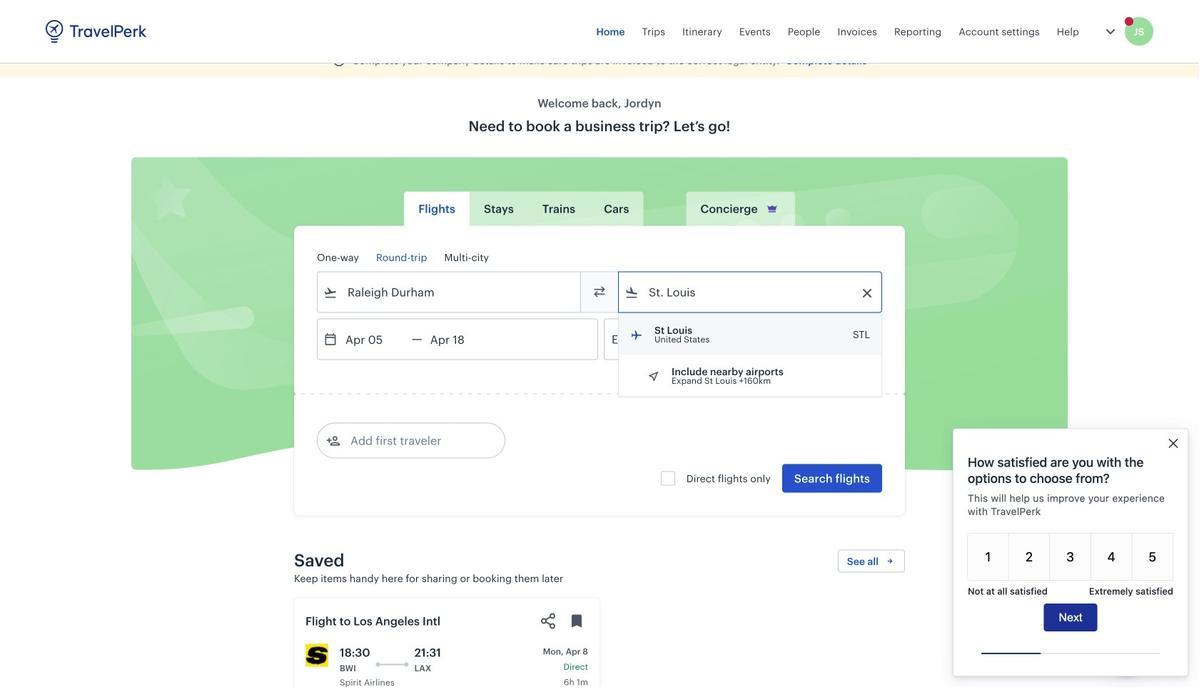 Task type: locate. For each thing, give the bounding box(es) containing it.
Add first traveler search field
[[341, 429, 489, 452]]

From search field
[[338, 281, 562, 304]]



Task type: describe. For each thing, give the bounding box(es) containing it.
Depart text field
[[338, 319, 412, 359]]

spirit airlines image
[[306, 644, 328, 667]]

To search field
[[639, 281, 863, 304]]

Return text field
[[422, 319, 497, 359]]



Task type: vqa. For each thing, say whether or not it's contained in the screenshot.
From "search box"
yes



